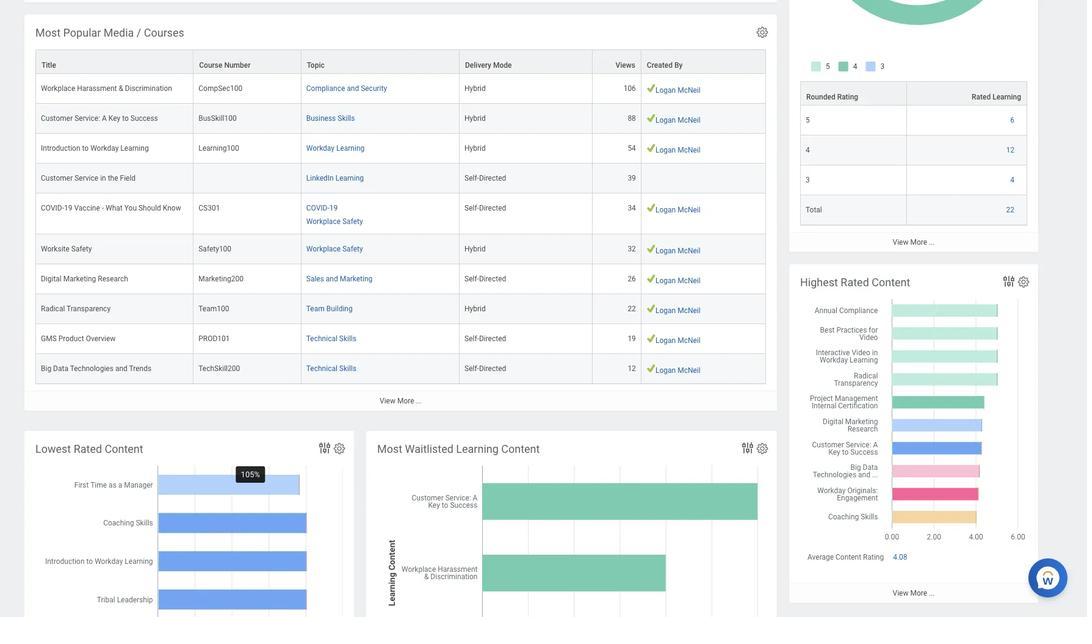 Task type: vqa. For each thing, say whether or not it's contained in the screenshot.
Big
yes



Task type: locate. For each thing, give the bounding box(es) containing it.
hybrid element for workplace safety
[[465, 243, 486, 254]]

5 self-directed element from the top
[[465, 362, 506, 373]]

1 vertical spatial 12
[[628, 365, 636, 373]]

trends
[[129, 365, 151, 373]]

learning right the waitlisted
[[456, 443, 499, 455]]

1 horizontal spatial 22
[[1006, 206, 1014, 214]]

3 logan mcneil from the top
[[656, 146, 701, 154]]

5 mcneil from the top
[[678, 247, 701, 255]]

view more ... link
[[789, 232, 1038, 252], [24, 391, 777, 411], [789, 583, 1038, 603]]

0 vertical spatial technical skills link
[[306, 332, 356, 343]]

1 horizontal spatial rated
[[841, 276, 869, 289]]

workday learning link
[[306, 142, 365, 153]]

views button
[[593, 50, 641, 73]]

technical for techskill200
[[306, 365, 337, 373]]

2 workplace safety link from the top
[[306, 243, 363, 254]]

learning inside the linkedin learning link
[[336, 174, 364, 183]]

courses
[[144, 26, 184, 39]]

covid- down linkedin
[[306, 204, 329, 213]]

directed for 26
[[479, 275, 506, 283]]

0 vertical spatial 4
[[806, 146, 810, 154]]

0 vertical spatial more
[[910, 238, 927, 247]]

marketing right digital
[[63, 275, 96, 283]]

more inside learning content by rating element
[[910, 238, 927, 247]]

1 horizontal spatial marketing
[[340, 275, 373, 283]]

0 horizontal spatial rating
[[837, 93, 858, 101]]

5 self-directed from the top
[[465, 365, 506, 373]]

technical skills for prod101
[[306, 335, 356, 343]]

mcneil for 26
[[678, 277, 701, 285]]

4 directed from the top
[[479, 335, 506, 343]]

5
[[806, 116, 810, 125]]

1 vertical spatial 22
[[628, 305, 636, 313]]

4 hybrid from the top
[[465, 245, 486, 254]]

introduction
[[41, 144, 80, 153]]

safety right 'worksite'
[[71, 245, 92, 254]]

and left trends at left bottom
[[115, 365, 127, 373]]

0 vertical spatial view
[[893, 238, 909, 247]]

rated inside the highest rated content "element"
[[841, 276, 869, 289]]

0 vertical spatial 22
[[1006, 206, 1014, 214]]

/
[[137, 26, 141, 39]]

mcneil for 88
[[678, 116, 701, 125]]

4 self-directed from the top
[[465, 335, 506, 343]]

1 vertical spatial ...
[[416, 397, 422, 406]]

learning
[[993, 93, 1021, 101], [120, 144, 149, 153], [336, 144, 365, 153], [336, 174, 364, 183], [456, 443, 499, 455]]

1 logan mcneil link from the top
[[656, 84, 701, 95]]

learning up the linkedin learning link
[[336, 144, 365, 153]]

2 customer from the top
[[41, 174, 73, 183]]

0 vertical spatial workplace safety
[[306, 217, 363, 226]]

0 vertical spatial configure and view chart data image
[[1002, 274, 1016, 289]]

logan mcneil for 88
[[656, 116, 701, 125]]

1 vertical spatial technical
[[306, 365, 337, 373]]

2 vertical spatial skills
[[339, 365, 356, 373]]

field
[[120, 174, 136, 183]]

covid-19
[[306, 204, 338, 213]]

3 hybrid from the top
[[465, 144, 486, 153]]

0 horizontal spatial 22
[[628, 305, 636, 313]]

hybrid
[[465, 84, 486, 93], [465, 114, 486, 123], [465, 144, 486, 153], [465, 245, 486, 254], [465, 305, 486, 313]]

covid- up 'worksite'
[[41, 204, 64, 213]]

covid-
[[41, 204, 64, 213], [306, 204, 329, 213]]

22 down 26
[[628, 305, 636, 313]]

in
[[100, 174, 106, 183]]

skills
[[338, 114, 355, 123], [339, 335, 356, 343], [339, 365, 356, 373]]

1 vertical spatial more
[[397, 397, 414, 406]]

and for marketing
[[326, 275, 338, 283]]

1 horizontal spatial cell
[[641, 164, 766, 194]]

workplace safety down covid-19
[[306, 217, 363, 226]]

19 down linkedin learning
[[329, 204, 338, 213]]

compliance
[[306, 84, 345, 93]]

1 workplace safety link from the top
[[306, 215, 363, 226]]

0 vertical spatial and
[[347, 84, 359, 93]]

workplace down covid-19
[[306, 217, 341, 226]]

hybrid element
[[465, 82, 486, 93], [465, 112, 486, 123], [465, 142, 486, 153], [465, 243, 486, 254], [465, 302, 486, 313]]

0 horizontal spatial to
[[82, 144, 89, 153]]

highest rated content element
[[789, 264, 1038, 603]]

1 vertical spatial most
[[377, 443, 402, 455]]

rated inside lowest rated content element
[[74, 443, 102, 455]]

4 self-directed element from the top
[[465, 332, 506, 343]]

0 vertical spatial 19
[[329, 204, 338, 213]]

1 vertical spatial 4
[[1010, 176, 1014, 184]]

directed for 34
[[479, 204, 506, 213]]

4 up 3 at top right
[[806, 146, 810, 154]]

7 logan from the top
[[656, 307, 676, 315]]

rating right rounded at the right of page
[[837, 93, 858, 101]]

1 workday from the left
[[90, 144, 119, 153]]

1 hybrid element from the top
[[465, 82, 486, 93]]

5 self- from the top
[[465, 365, 479, 373]]

1 horizontal spatial and
[[326, 275, 338, 283]]

technical skills link for prod101
[[306, 332, 356, 343]]

22 down the 4 button
[[1006, 206, 1014, 214]]

configure lowest rated content image
[[333, 442, 346, 455]]

logan mcneil
[[656, 86, 701, 95], [656, 116, 701, 125], [656, 146, 701, 154], [656, 206, 701, 214], [656, 247, 701, 255], [656, 277, 701, 285], [656, 307, 701, 315], [656, 336, 701, 345], [656, 366, 701, 375]]

most inside "element"
[[35, 26, 61, 39]]

rating inside the highest rated content "element"
[[863, 553, 884, 562]]

2 workplace safety from the top
[[306, 245, 363, 254]]

2 logan mcneil link from the top
[[656, 114, 701, 125]]

2 self-directed from the top
[[465, 204, 506, 213]]

customer service: a key to success
[[41, 114, 158, 123]]

topic
[[307, 61, 325, 70]]

0 horizontal spatial configure and view chart data image
[[740, 441, 755, 455]]

1 horizontal spatial rating
[[863, 553, 884, 562]]

mode
[[493, 61, 512, 70]]

hybrid element for compliance and security
[[465, 82, 486, 93]]

2 vertical spatial more
[[910, 589, 927, 598]]

...
[[929, 238, 935, 247], [416, 397, 422, 406], [929, 589, 935, 598]]

mcneil for 12
[[678, 366, 701, 375]]

1 technical from the top
[[306, 335, 337, 343]]

lowest rated content element
[[24, 431, 354, 617]]

row containing 3
[[800, 165, 1027, 195]]

and left the security
[[347, 84, 359, 93]]

data
[[53, 365, 68, 373]]

mcneil for 32
[[678, 247, 701, 255]]

1 vertical spatial rated
[[841, 276, 869, 289]]

2 directed from the top
[[479, 204, 506, 213]]

logan mcneil for 22
[[656, 307, 701, 315]]

to right introduction
[[82, 144, 89, 153]]

key
[[109, 114, 120, 123]]

rating left 4.08
[[863, 553, 884, 562]]

6 logan mcneil link from the top
[[656, 274, 701, 285]]

learning up 6
[[993, 93, 1021, 101]]

6 logan from the top
[[656, 277, 676, 285]]

0 horizontal spatial rated
[[74, 443, 102, 455]]

2 logan from the top
[[656, 116, 676, 125]]

3 self-directed element from the top
[[465, 272, 506, 283]]

2 vertical spatial view
[[893, 589, 909, 598]]

105%
[[241, 470, 260, 479]]

2 vertical spatial view more ...
[[893, 589, 935, 598]]

and
[[347, 84, 359, 93], [326, 275, 338, 283], [115, 365, 127, 373]]

row containing digital marketing research
[[35, 265, 766, 294]]

mcneil for 19
[[678, 336, 701, 345]]

row containing big data technologies and trends
[[35, 354, 766, 384]]

technical skills link
[[306, 332, 356, 343], [306, 362, 356, 373]]

0 vertical spatial view more ...
[[893, 238, 935, 247]]

logan for 22
[[656, 307, 676, 315]]

security
[[361, 84, 387, 93]]

2 cell from the left
[[641, 164, 766, 194]]

1 covid- from the left
[[41, 204, 64, 213]]

hybrid for team building
[[465, 305, 486, 313]]

1 technical skills link from the top
[[306, 332, 356, 343]]

0 horizontal spatial marketing
[[63, 275, 96, 283]]

configure and view chart data image left configure highest rated content icon
[[1002, 274, 1016, 289]]

service
[[75, 174, 98, 183]]

logan mcneil link for 19
[[656, 334, 701, 345]]

6 logan mcneil from the top
[[656, 277, 701, 285]]

success
[[130, 114, 158, 123]]

directed for 39
[[479, 174, 506, 183]]

hybrid for business skills
[[465, 114, 486, 123]]

view more ... inside learning content by rating element
[[893, 238, 935, 247]]

safety down linkedin learning
[[342, 217, 363, 226]]

9 logan from the top
[[656, 366, 676, 375]]

22 inside button
[[1006, 206, 1014, 214]]

2 covid- from the left
[[306, 204, 329, 213]]

1 vertical spatial technical skills
[[306, 365, 356, 373]]

0 vertical spatial customer
[[41, 114, 73, 123]]

learning inside the rated learning popup button
[[993, 93, 1021, 101]]

self- for 34
[[465, 204, 479, 213]]

view for highest rated content
[[893, 589, 909, 598]]

row containing customer service: a key to success
[[35, 104, 766, 134]]

8 logan from the top
[[656, 336, 676, 345]]

1 vertical spatial rating
[[863, 553, 884, 562]]

4 hybrid element from the top
[[465, 243, 486, 254]]

4 logan from the top
[[656, 206, 676, 214]]

1 horizontal spatial 19
[[628, 335, 636, 343]]

technical skills for techskill200
[[306, 365, 356, 373]]

2 horizontal spatial rated
[[972, 93, 991, 101]]

directed
[[479, 174, 506, 183], [479, 204, 506, 213], [479, 275, 506, 283], [479, 335, 506, 343], [479, 365, 506, 373]]

54
[[628, 144, 636, 153]]

view more ... for highest rated content
[[893, 589, 935, 598]]

3 directed from the top
[[479, 275, 506, 283]]

1 workplace safety from the top
[[306, 217, 363, 226]]

gms
[[41, 335, 57, 343]]

logan mcneil for 54
[[656, 146, 701, 154]]

3 self-directed from the top
[[465, 275, 506, 283]]

most left the waitlisted
[[377, 443, 402, 455]]

learning right linkedin
[[336, 174, 364, 183]]

1 horizontal spatial 4
[[1010, 176, 1014, 184]]

hybrid for workplace safety
[[465, 245, 486, 254]]

0 vertical spatial ...
[[929, 238, 935, 247]]

3 mcneil from the top
[[678, 146, 701, 154]]

row
[[35, 50, 766, 74], [35, 74, 766, 104], [800, 81, 1027, 106], [35, 104, 766, 134], [800, 106, 1027, 136], [35, 134, 766, 164], [800, 136, 1027, 165], [35, 164, 766, 194], [800, 165, 1027, 195], [35, 194, 766, 235], [800, 195, 1027, 225], [35, 235, 766, 265], [35, 265, 766, 294], [35, 294, 766, 324], [35, 324, 766, 354], [35, 354, 766, 384]]

4 logan mcneil from the top
[[656, 206, 701, 214]]

2 vertical spatial workplace
[[306, 245, 341, 254]]

hybrid for workday learning
[[465, 144, 486, 153]]

1 vertical spatial workplace safety
[[306, 245, 363, 254]]

32
[[628, 245, 636, 254]]

9 mcneil from the top
[[678, 366, 701, 375]]

popular
[[63, 26, 101, 39]]

radical transparency
[[41, 305, 111, 313]]

1 vertical spatial workplace safety link
[[306, 243, 363, 254]]

0 horizontal spatial 4
[[806, 146, 810, 154]]

learning up field
[[120, 144, 149, 153]]

view more ... inside most popular media / courses "element"
[[380, 397, 422, 406]]

2 mcneil from the top
[[678, 116, 701, 125]]

rated
[[972, 93, 991, 101], [841, 276, 869, 289], [74, 443, 102, 455]]

linkedin learning
[[306, 174, 364, 183]]

customer for customer service: a key to success
[[41, 114, 73, 123]]

workplace safety link down covid-19
[[306, 215, 363, 226]]

self- for 12
[[465, 365, 479, 373]]

... inside the highest rated content "element"
[[929, 589, 935, 598]]

1 horizontal spatial most
[[377, 443, 402, 455]]

most for most popular media / courses
[[35, 26, 61, 39]]

0 vertical spatial most
[[35, 26, 61, 39]]

view more ... inside the highest rated content "element"
[[893, 589, 935, 598]]

total element
[[806, 203, 822, 214]]

1 vertical spatial workplace
[[306, 217, 341, 226]]

workplace up sales
[[306, 245, 341, 254]]

technologies
[[70, 365, 113, 373]]

2 vertical spatial and
[[115, 365, 127, 373]]

1 vertical spatial and
[[326, 275, 338, 283]]

19 down 26
[[628, 335, 636, 343]]

service:
[[75, 114, 100, 123]]

rounded rating button
[[801, 82, 906, 105]]

2 hybrid from the top
[[465, 114, 486, 123]]

7 logan mcneil from the top
[[656, 307, 701, 315]]

1 horizontal spatial to
[[122, 114, 129, 123]]

2 vertical spatial rated
[[74, 443, 102, 455]]

... inside most popular media / courses "element"
[[416, 397, 422, 406]]

most waitlisted learning content element
[[366, 431, 777, 617]]

5 logan from the top
[[656, 247, 676, 255]]

mcneil
[[678, 86, 701, 95], [678, 116, 701, 125], [678, 146, 701, 154], [678, 206, 701, 214], [678, 247, 701, 255], [678, 277, 701, 285], [678, 307, 701, 315], [678, 336, 701, 345], [678, 366, 701, 375]]

5 logan mcneil link from the top
[[656, 244, 701, 255]]

12 inside most popular media / courses "element"
[[628, 365, 636, 373]]

safety inside items selected list
[[342, 217, 363, 226]]

digital marketing research
[[41, 275, 128, 283]]

5 directed from the top
[[479, 365, 506, 373]]

skills for prod101
[[339, 335, 356, 343]]

hybrid element for workday learning
[[465, 142, 486, 153]]

1 logan mcneil from the top
[[656, 86, 701, 95]]

0 vertical spatial technical skills
[[306, 335, 356, 343]]

1 horizontal spatial covid-
[[306, 204, 329, 213]]

1 marketing from the left
[[63, 275, 96, 283]]

4 down 12 button
[[1010, 176, 1014, 184]]

rated for highest rated content
[[841, 276, 869, 289]]

34
[[628, 204, 636, 213]]

1 vertical spatial technical skills link
[[306, 362, 356, 373]]

customer
[[41, 114, 73, 123], [41, 174, 73, 183]]

1 vertical spatial skills
[[339, 335, 356, 343]]

1 vertical spatial view more ...
[[380, 397, 422, 406]]

1 horizontal spatial configure and view chart data image
[[1002, 274, 1016, 289]]

more for highest rated content
[[910, 589, 927, 598]]

2 technical skills from the top
[[306, 365, 356, 373]]

covid- inside items selected list
[[306, 204, 329, 213]]

workday up linkedin
[[306, 144, 334, 153]]

configure and view chart data image
[[1002, 274, 1016, 289], [740, 441, 755, 455]]

3 logan mcneil link from the top
[[656, 143, 701, 154]]

row containing worksite safety
[[35, 235, 766, 265]]

cell
[[194, 164, 301, 194], [641, 164, 766, 194]]

most up title
[[35, 26, 61, 39]]

1 horizontal spatial 12
[[1006, 146, 1014, 154]]

self- for 19
[[465, 335, 479, 343]]

8 mcneil from the top
[[678, 336, 701, 345]]

delivery
[[465, 61, 491, 70]]

1 vertical spatial to
[[82, 144, 89, 153]]

5 logan mcneil from the top
[[656, 247, 701, 255]]

6 mcneil from the top
[[678, 277, 701, 285]]

self-directed element for 12
[[465, 362, 506, 373]]

configure and view chart data image inside most waitlisted learning content element
[[740, 441, 755, 455]]

view inside most popular media / courses "element"
[[380, 397, 396, 406]]

2 logan mcneil from the top
[[656, 116, 701, 125]]

2 self- from the top
[[465, 204, 479, 213]]

more
[[910, 238, 927, 247], [397, 397, 414, 406], [910, 589, 927, 598]]

1 self-directed element from the top
[[465, 172, 506, 183]]

most popular media / courses element
[[24, 15, 777, 411]]

self-directed element
[[465, 172, 506, 183], [465, 202, 506, 213], [465, 272, 506, 283], [465, 332, 506, 343], [465, 362, 506, 373]]

0 vertical spatial workplace safety link
[[306, 215, 363, 226]]

self- for 26
[[465, 275, 479, 283]]

lowest
[[35, 443, 71, 455]]

skills for busskill100
[[338, 114, 355, 123]]

more inside most popular media / courses "element"
[[397, 397, 414, 406]]

0 horizontal spatial workday
[[90, 144, 119, 153]]

0 vertical spatial view more ... link
[[789, 232, 1038, 252]]

6
[[1010, 116, 1014, 125]]

4.08
[[893, 553, 907, 562]]

1 directed from the top
[[479, 174, 506, 183]]

4
[[806, 146, 810, 154], [1010, 176, 1014, 184]]

12 button
[[1006, 145, 1016, 155]]

customer up introduction
[[41, 114, 73, 123]]

9 logan mcneil link from the top
[[656, 364, 701, 375]]

content
[[872, 276, 910, 289], [105, 443, 143, 455], [501, 443, 540, 455], [836, 553, 861, 562]]

logan for 88
[[656, 116, 676, 125]]

learning inside "workday learning" link
[[336, 144, 365, 153]]

0 vertical spatial skills
[[338, 114, 355, 123]]

3 hybrid element from the top
[[465, 142, 486, 153]]

1 vertical spatial view
[[380, 397, 396, 406]]

view more ...
[[893, 238, 935, 247], [380, 397, 422, 406], [893, 589, 935, 598]]

3 self- from the top
[[465, 275, 479, 283]]

0 vertical spatial technical
[[306, 335, 337, 343]]

8 logan mcneil from the top
[[656, 336, 701, 345]]

row containing customer service in the field
[[35, 164, 766, 194]]

gms product overview
[[41, 335, 116, 343]]

marketing up building
[[340, 275, 373, 283]]

highest rated content
[[800, 276, 910, 289]]

1 self- from the top
[[465, 174, 479, 183]]

0 horizontal spatial and
[[115, 365, 127, 373]]

workplace safety link
[[306, 215, 363, 226], [306, 243, 363, 254]]

configure and view chart data image inside the highest rated content "element"
[[1002, 274, 1016, 289]]

media
[[104, 26, 134, 39]]

0 horizontal spatial 19
[[329, 204, 338, 213]]

sales and marketing link
[[306, 272, 373, 283]]

row containing 5
[[800, 106, 1027, 136]]

7 mcneil from the top
[[678, 307, 701, 315]]

0 horizontal spatial covid-
[[41, 204, 64, 213]]

directed for 19
[[479, 335, 506, 343]]

to right key
[[122, 114, 129, 123]]

2 horizontal spatial and
[[347, 84, 359, 93]]

0 horizontal spatial cell
[[194, 164, 301, 194]]

1 hybrid from the top
[[465, 84, 486, 93]]

team
[[306, 305, 325, 313]]

customer left service
[[41, 174, 73, 183]]

4 logan mcneil link from the top
[[656, 203, 701, 214]]

19
[[329, 204, 338, 213], [628, 335, 636, 343]]

0 vertical spatial workplace
[[41, 84, 75, 93]]

1 cell from the left
[[194, 164, 301, 194]]

5 hybrid from the top
[[465, 305, 486, 313]]

more inside the highest rated content "element"
[[910, 589, 927, 598]]

logan mcneil for 32
[[656, 247, 701, 255]]

most for most waitlisted learning content
[[377, 443, 402, 455]]

self-directed element for 34
[[465, 202, 506, 213]]

self-
[[465, 174, 479, 183], [465, 204, 479, 213], [465, 275, 479, 283], [465, 335, 479, 343], [465, 365, 479, 373]]

logan mcneil link for 88
[[656, 114, 701, 125]]

self-directed for 26
[[465, 275, 506, 283]]

logan mcneil for 106
[[656, 86, 701, 95]]

22
[[1006, 206, 1014, 214], [628, 305, 636, 313]]

7 logan mcneil link from the top
[[656, 304, 701, 315]]

workplace down title
[[41, 84, 75, 93]]

4 mcneil from the top
[[678, 206, 701, 214]]

mcneil for 106
[[678, 86, 701, 95]]

compliance and security
[[306, 84, 387, 93]]

business skills link
[[306, 112, 355, 123]]

research
[[98, 275, 128, 283]]

8 logan mcneil link from the top
[[656, 334, 701, 345]]

2 hybrid element from the top
[[465, 112, 486, 123]]

0 vertical spatial 12
[[1006, 146, 1014, 154]]

1 vertical spatial customer
[[41, 174, 73, 183]]

0 vertical spatial rating
[[837, 93, 858, 101]]

1 technical skills from the top
[[306, 335, 356, 343]]

39
[[628, 174, 636, 183]]

1 logan from the top
[[656, 86, 676, 95]]

0 horizontal spatial 12
[[628, 365, 636, 373]]

1 self-directed from the top
[[465, 174, 506, 183]]

view inside the highest rated content "element"
[[893, 589, 909, 598]]

9 logan mcneil from the top
[[656, 366, 701, 375]]

row containing total
[[800, 195, 1027, 225]]

0 vertical spatial rated
[[972, 93, 991, 101]]

2 technical skills link from the top
[[306, 362, 356, 373]]

5 hybrid element from the top
[[465, 302, 486, 313]]

cs301
[[199, 204, 220, 213]]

logan mcneil link for 106
[[656, 84, 701, 95]]

1 vertical spatial view more ... link
[[24, 391, 777, 411]]

1 customer from the top
[[41, 114, 73, 123]]

2 vertical spatial ...
[[929, 589, 935, 598]]

3 logan from the top
[[656, 146, 676, 154]]

2 vertical spatial view more ... link
[[789, 583, 1038, 603]]

2 self-directed element from the top
[[465, 202, 506, 213]]

0 horizontal spatial most
[[35, 26, 61, 39]]

1 vertical spatial configure and view chart data image
[[740, 441, 755, 455]]

1 horizontal spatial workday
[[306, 144, 334, 153]]

workday down a
[[90, 144, 119, 153]]

1 mcneil from the top
[[678, 86, 701, 95]]

and right sales
[[326, 275, 338, 283]]

2 technical from the top
[[306, 365, 337, 373]]

workplace safety up sales and marketing link
[[306, 245, 363, 254]]

4 self- from the top
[[465, 335, 479, 343]]

workplace safety link up sales and marketing link
[[306, 243, 363, 254]]

busskill100
[[199, 114, 237, 123]]

configure and view chart data image left 'configure most waitlisted learning content' image
[[740, 441, 755, 455]]



Task type: describe. For each thing, give the bounding box(es) containing it.
mcneil for 22
[[678, 307, 701, 315]]

logan for 34
[[656, 206, 676, 214]]

building
[[326, 305, 353, 313]]

team100
[[199, 305, 229, 313]]

configure and view chart data image for highest rated content
[[1002, 274, 1016, 289]]

safety100
[[199, 245, 231, 254]]

logan mcneil for 34
[[656, 206, 701, 214]]

logan for 19
[[656, 336, 676, 345]]

row containing gms product overview
[[35, 324, 766, 354]]

row containing 4
[[800, 136, 1027, 165]]

highest
[[800, 276, 838, 289]]

19 vaccine
[[64, 204, 100, 213]]

introduction to workday learning
[[41, 144, 149, 153]]

106
[[624, 84, 636, 93]]

... inside learning content by rating element
[[929, 238, 935, 247]]

waitlisted
[[405, 443, 453, 455]]

more for most popular media / courses
[[397, 397, 414, 406]]

rated learning
[[972, 93, 1021, 101]]

technical for prod101
[[306, 335, 337, 343]]

row containing introduction to workday learning
[[35, 134, 766, 164]]

skills for techskill200
[[339, 365, 356, 373]]

learning content by rating element
[[789, 0, 1038, 252]]

22 inside most popular media / courses "element"
[[628, 305, 636, 313]]

mcneil for 34
[[678, 206, 701, 214]]

4.08 button
[[893, 552, 909, 562]]

logan mcneil link for 12
[[656, 364, 701, 375]]

self-directed element for 39
[[465, 172, 506, 183]]

number
[[224, 61, 251, 70]]

... for most popular media / courses
[[416, 397, 422, 406]]

view inside learning content by rating element
[[893, 238, 909, 247]]

lowest rated content
[[35, 443, 143, 455]]

covid-19 vaccine - what you should know
[[41, 204, 181, 213]]

rating inside popup button
[[837, 93, 858, 101]]

4 button
[[1010, 175, 1016, 185]]

rounded
[[806, 93, 835, 101]]

logan mcneil link for 32
[[656, 244, 701, 255]]

items selected list
[[306, 202, 382, 227]]

19 inside covid-19 link
[[329, 204, 338, 213]]

workplace safety inside items selected list
[[306, 217, 363, 226]]

logan mcneil link for 26
[[656, 274, 701, 285]]

row containing radical transparency
[[35, 294, 766, 324]]

workplace harassment & discrimination
[[41, 84, 172, 93]]

technical skills link for techskill200
[[306, 362, 356, 373]]

4 inside button
[[1010, 176, 1014, 184]]

2 workday from the left
[[306, 144, 334, 153]]

logan mcneil for 19
[[656, 336, 701, 345]]

know
[[163, 204, 181, 213]]

configure most waitlisted learning content image
[[756, 442, 769, 455]]

techskill200
[[199, 365, 240, 373]]

configure most popular media / courses image
[[756, 26, 769, 39]]

logan mcneil link for 34
[[656, 203, 701, 214]]

self-directed for 12
[[465, 365, 506, 373]]

learning inside most waitlisted learning content element
[[456, 443, 499, 455]]

self-directed element for 19
[[465, 332, 506, 343]]

configure highest rated content image
[[1017, 275, 1030, 289]]

rated for lowest rated content
[[74, 443, 102, 455]]

12 inside button
[[1006, 146, 1014, 154]]

self-directed element for 26
[[465, 272, 506, 283]]

workplace inside items selected list
[[306, 217, 341, 226]]

rated learning button
[[907, 82, 1027, 105]]

rounded rating
[[806, 93, 858, 101]]

average
[[808, 553, 834, 562]]

radical
[[41, 305, 65, 313]]

learning100
[[199, 144, 239, 153]]

overview
[[86, 335, 116, 343]]

views
[[616, 61, 635, 70]]

learning for linkedin learning
[[336, 174, 364, 183]]

self-directed for 19
[[465, 335, 506, 343]]

logan for 32
[[656, 247, 676, 255]]

business
[[306, 114, 336, 123]]

logan for 26
[[656, 277, 676, 285]]

what
[[106, 204, 123, 213]]

logan mcneil link for 54
[[656, 143, 701, 154]]

-
[[102, 204, 104, 213]]

self-directed for 34
[[465, 204, 506, 213]]

view more ... link for highest rated content
[[789, 583, 1038, 603]]

discrimination
[[125, 84, 172, 93]]

logan for 54
[[656, 146, 676, 154]]

product
[[58, 335, 84, 343]]

compsec100
[[199, 84, 242, 93]]

1 vertical spatial 19
[[628, 335, 636, 343]]

... for highest rated content
[[929, 589, 935, 598]]

view more ... for most popular media / courses
[[380, 397, 422, 406]]

most popular media / courses
[[35, 26, 184, 39]]

created by button
[[641, 50, 765, 73]]

directed for 12
[[479, 365, 506, 373]]

linkedin
[[306, 174, 334, 183]]

delivery mode button
[[460, 50, 592, 73]]

total
[[806, 206, 822, 214]]

self- for 39
[[465, 174, 479, 183]]

configure and view chart data image
[[317, 441, 332, 455]]

created
[[647, 61, 673, 70]]

course
[[199, 61, 222, 70]]

transparency
[[67, 305, 111, 313]]

the
[[108, 174, 118, 183]]

22 button
[[1006, 205, 1016, 215]]

row containing rounded rating
[[800, 81, 1027, 106]]

harassment
[[77, 84, 117, 93]]

business skills
[[306, 114, 355, 123]]

safety up sales and marketing link
[[342, 245, 363, 254]]

covid-19 link
[[306, 202, 338, 213]]

2 marketing from the left
[[340, 275, 373, 283]]

you
[[124, 204, 137, 213]]

6 button
[[1010, 115, 1016, 125]]

0 vertical spatial to
[[122, 114, 129, 123]]

big data technologies and trends
[[41, 365, 151, 373]]

configure and view chart data image for most waitlisted learning content
[[740, 441, 755, 455]]

customer service in the field
[[41, 174, 136, 183]]

view for most popular media / courses
[[380, 397, 396, 406]]

26
[[628, 275, 636, 283]]

delivery mode
[[465, 61, 512, 70]]

logan for 106
[[656, 86, 676, 95]]

hybrid element for business skills
[[465, 112, 486, 123]]

logan mcneil for 26
[[656, 277, 701, 285]]

covid- for 19
[[306, 204, 329, 213]]

title
[[42, 61, 56, 70]]

most waitlisted learning content
[[377, 443, 540, 455]]

mcneil for 54
[[678, 146, 701, 154]]

average content rating
[[808, 553, 884, 562]]

compliance and security link
[[306, 82, 387, 93]]

learning for workday learning
[[336, 144, 365, 153]]

self-directed for 39
[[465, 174, 506, 183]]

learning for rated learning
[[993, 93, 1021, 101]]

digital
[[41, 275, 62, 283]]

88
[[628, 114, 636, 123]]

hybrid for compliance and security
[[465, 84, 486, 93]]

view more ... link for most popular media / courses
[[24, 391, 777, 411]]

workday learning
[[306, 144, 365, 153]]

customer for customer service in the field
[[41, 174, 73, 183]]

should
[[139, 204, 161, 213]]

row containing title
[[35, 50, 766, 74]]

logan mcneil for 12
[[656, 366, 701, 375]]

hybrid element for team building
[[465, 302, 486, 313]]

team building link
[[306, 302, 353, 313]]

by
[[674, 61, 683, 70]]

&
[[119, 84, 123, 93]]

course number
[[199, 61, 251, 70]]

3
[[806, 176, 810, 184]]

and for security
[[347, 84, 359, 93]]

topic button
[[301, 50, 459, 73]]

logan for 12
[[656, 366, 676, 375]]

row containing workplace harassment & discrimination
[[35, 74, 766, 104]]

row containing covid-19 vaccine - what you should know
[[35, 194, 766, 235]]

a
[[102, 114, 107, 123]]

rated inside the rated learning popup button
[[972, 93, 991, 101]]

sales
[[306, 275, 324, 283]]

linkedin learning link
[[306, 172, 364, 183]]

covid- for 19 vaccine
[[41, 204, 64, 213]]

logan mcneil link for 22
[[656, 304, 701, 315]]

worksite
[[41, 245, 69, 254]]



